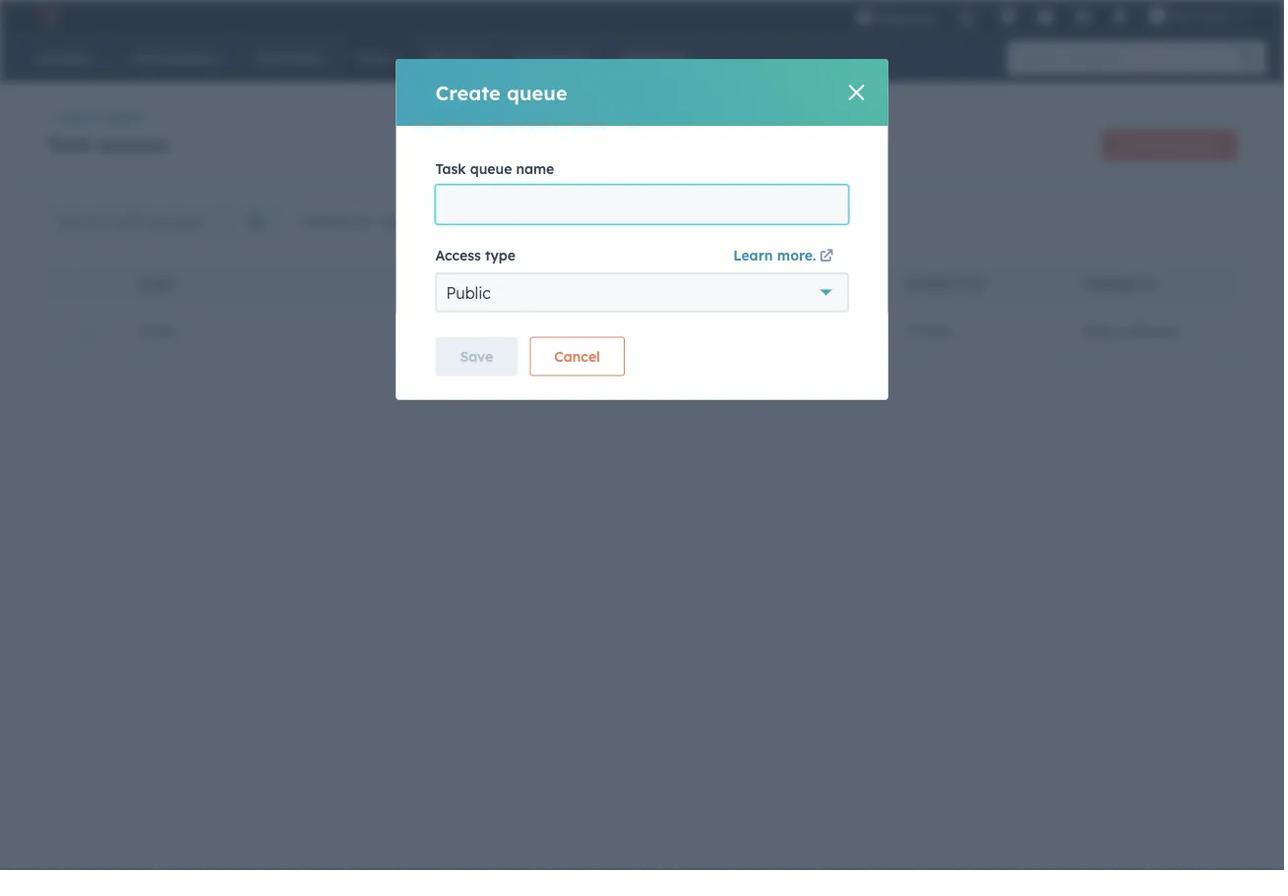 Task type: vqa. For each thing, say whether or not it's contained in the screenshot.
Next button
yes



Task type: locate. For each thing, give the bounding box(es) containing it.
by
[[1141, 277, 1157, 292]]

0 horizontal spatial access type
[[435, 247, 516, 264]]

0 horizontal spatial task
[[47, 132, 92, 156]]

task queues
[[47, 132, 168, 156]]

prev
[[537, 380, 567, 397]]

learn
[[733, 247, 773, 264]]

1 horizontal spatial create
[[1119, 138, 1156, 152]]

created left by
[[1083, 277, 1138, 292]]

1 horizontal spatial access type
[[906, 277, 986, 292]]

0 vertical spatial created
[[299, 212, 351, 229]]

marketplaces image
[[999, 9, 1017, 27]]

task
[[1159, 138, 1183, 152]]

create
[[435, 80, 501, 105], [1119, 138, 1156, 152]]

close image
[[849, 85, 864, 100]]

settings image
[[1074, 9, 1092, 27]]

task for task queues
[[47, 132, 92, 156]]

made
[[1197, 7, 1231, 24]]

25 per page button
[[689, 374, 785, 402]]

ruby anderson
[[1083, 323, 1181, 340]]

calling icon button
[[949, 2, 983, 31]]

task inside "banner"
[[47, 132, 92, 156]]

1 vertical spatial create
[[1119, 138, 1156, 152]]

hubspot link
[[24, 4, 74, 28]]

access
[[435, 247, 481, 264], [906, 277, 952, 292]]

anyone
[[382, 212, 433, 229]]

1 horizontal spatial created
[[1083, 277, 1138, 292]]

task
[[47, 132, 92, 156], [435, 160, 466, 178]]

task up anyone popup button
[[435, 160, 466, 178]]

create task queue
[[1119, 138, 1220, 152]]

1 vertical spatial access
[[906, 277, 952, 292]]

created for created by
[[1083, 277, 1138, 292]]

settings link
[[1062, 0, 1104, 31]]

save button
[[435, 337, 518, 376]]

1 horizontal spatial access
[[906, 277, 952, 292]]

1 horizontal spatial type
[[956, 277, 986, 292]]

0 vertical spatial create
[[435, 80, 501, 105]]

created for created by:
[[299, 212, 351, 229]]

0 vertical spatial access
[[435, 247, 481, 264]]

anderson
[[1120, 323, 1181, 340]]

1 horizontal spatial task
[[435, 160, 466, 178]]

self
[[1171, 7, 1193, 24]]

per
[[709, 379, 732, 397]]

task down back
[[47, 132, 92, 156]]

queue up the name
[[507, 80, 567, 105]]

create queue
[[435, 80, 567, 105]]

learn more. link
[[733, 244, 837, 269]]

0 vertical spatial type
[[485, 247, 516, 264]]

menu
[[844, 0, 1261, 39]]

access type up private
[[906, 277, 986, 292]]

queue for create queue
[[507, 80, 567, 105]]

25 per page
[[689, 379, 771, 397]]

by:
[[355, 212, 374, 229]]

1 vertical spatial queue
[[1186, 138, 1220, 152]]

0 horizontal spatial type
[[485, 247, 516, 264]]

task queues banner
[[47, 123, 1237, 161]]

Search HubSpot search field
[[1008, 41, 1249, 75]]

1 vertical spatial created
[[1083, 277, 1138, 292]]

0 horizontal spatial create
[[435, 80, 501, 105]]

0 vertical spatial task
[[47, 132, 92, 156]]

calling icon image
[[957, 10, 975, 28]]

queue for task queue name
[[470, 160, 512, 178]]

created
[[299, 212, 351, 229], [1083, 277, 1138, 292]]

help image
[[1037, 9, 1055, 27]]

create left task
[[1119, 138, 1156, 152]]

link opens in a new window image
[[820, 250, 833, 264]]

create inside "task queues" "banner"
[[1119, 138, 1156, 152]]

access type
[[435, 247, 516, 264], [906, 277, 986, 292]]

queue
[[507, 80, 567, 105], [1186, 138, 1220, 152], [470, 160, 512, 178]]

create up the task queue name
[[435, 80, 501, 105]]

2 vertical spatial queue
[[470, 160, 512, 178]]

queue right task
[[1186, 138, 1220, 152]]

access up public
[[435, 247, 481, 264]]

search image
[[1239, 49, 1257, 67]]

access type up public
[[435, 247, 516, 264]]

0 horizontal spatial created
[[299, 212, 351, 229]]

pagination navigation
[[499, 375, 677, 401]]

next button
[[596, 376, 677, 401]]

queue left the name
[[470, 160, 512, 178]]

access up private
[[906, 277, 952, 292]]

1 vertical spatial task
[[435, 160, 466, 178]]

created left by:
[[299, 212, 351, 229]]

type
[[485, 247, 516, 264], [956, 277, 986, 292]]

more.
[[777, 247, 816, 264]]

Search task queues search field
[[47, 201, 279, 240]]

cancel button
[[530, 337, 625, 376]]

anyone button
[[382, 207, 447, 235]]

0 vertical spatial queue
[[507, 80, 567, 105]]

name
[[516, 160, 554, 178]]



Task type: describe. For each thing, give the bounding box(es) containing it.
marketplaces button
[[988, 0, 1029, 31]]

created by:
[[299, 212, 374, 229]]

upgrade image
[[856, 9, 873, 27]]

notifications button
[[1104, 0, 1137, 31]]

learn more.
[[733, 247, 816, 264]]

queue inside create task queue link
[[1186, 138, 1220, 152]]

task for task queue name
[[435, 160, 466, 178]]

notes
[[139, 323, 177, 340]]

next
[[602, 380, 635, 397]]

back to tasks link
[[47, 110, 142, 125]]

search button
[[1229, 41, 1266, 75]]

public button
[[435, 273, 849, 312]]

1 button
[[574, 375, 596, 401]]

back
[[62, 110, 91, 125]]

ruby anderson image
[[1149, 7, 1167, 25]]

cancel
[[554, 348, 600, 365]]

created by
[[1083, 277, 1157, 292]]

create for create queue
[[435, 80, 501, 105]]

name
[[139, 277, 174, 292]]

queues
[[98, 132, 168, 156]]

Task queue name text field
[[435, 185, 849, 224]]

1
[[581, 379, 589, 397]]

upgrade
[[877, 9, 933, 26]]

25
[[689, 379, 705, 397]]

self made
[[1171, 7, 1231, 24]]

public
[[446, 283, 491, 303]]

back to tasks
[[62, 110, 142, 125]]

link opens in a new window image
[[820, 246, 833, 269]]

ruby
[[1083, 323, 1116, 340]]

help button
[[1029, 0, 1062, 31]]

private
[[906, 323, 952, 340]]

tasks
[[111, 110, 142, 125]]

save
[[460, 348, 493, 365]]

create task queue link
[[1102, 129, 1237, 161]]

notifications image
[[1112, 9, 1129, 27]]

0 horizontal spatial access
[[435, 247, 481, 264]]

create for create task queue
[[1119, 138, 1156, 152]]

hubspot image
[[35, 4, 59, 28]]

menu containing self made
[[844, 0, 1261, 39]]

1 vertical spatial type
[[956, 277, 986, 292]]

self made button
[[1137, 0, 1261, 31]]

page
[[736, 379, 771, 397]]

task queue name
[[435, 160, 554, 178]]

to
[[95, 110, 107, 125]]

0 vertical spatial access type
[[435, 247, 516, 264]]

prev button
[[499, 376, 574, 401]]

1 vertical spatial access type
[[906, 277, 986, 292]]



